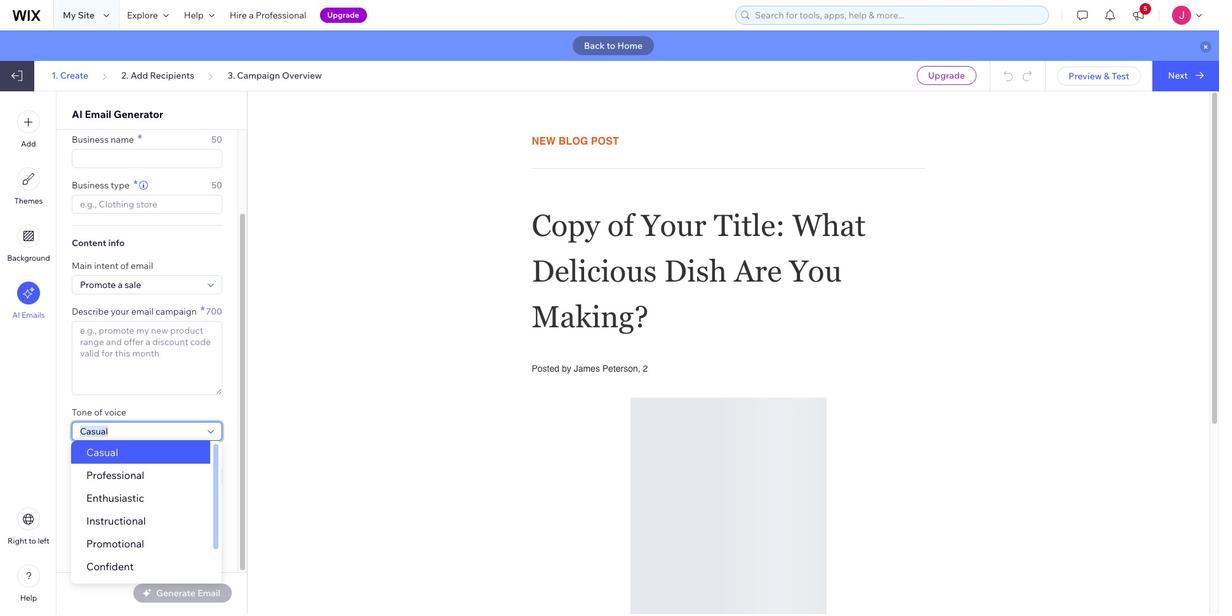 Task type: vqa. For each thing, say whether or not it's contained in the screenshot.
Tables
no



Task type: describe. For each thing, give the bounding box(es) containing it.
0 vertical spatial add
[[131, 70, 148, 81]]

verify
[[97, 539, 117, 548]]

email length
[[72, 453, 123, 464]]

name
[[111, 134, 134, 145]]

1.
[[52, 70, 58, 81]]

business type *
[[72, 177, 138, 192]]

ai emails
[[12, 311, 45, 320]]

and
[[103, 509, 116, 519]]

emails
[[22, 311, 45, 320]]

test
[[1112, 71, 1130, 82]]

Business type field
[[76, 196, 218, 213]]

right to left button
[[8, 508, 49, 546]]

your inside describe your email campaign * 700
[[111, 306, 129, 318]]

by continuing, you agree to both the open ai and unsplash terms
[[72, 499, 200, 519]]

2 vertical spatial *
[[201, 304, 205, 318]]

by inside the . wix is not liable for the results generated by open ai or the images sourced from unsplash, so please verify in advance your right to use the content.
[[182, 520, 191, 529]]

content.
[[85, 548, 115, 558]]

dish
[[664, 254, 727, 289]]

info
[[108, 238, 125, 249]]

0 horizontal spatial help
[[20, 594, 37, 603]]

ai inside by continuing, you agree to both the open ai and unsplash terms
[[93, 509, 101, 519]]

posted by james peterson, 2
[[532, 364, 648, 374]]

&
[[1104, 71, 1110, 82]]

the down or
[[72, 548, 84, 558]]

themes
[[14, 196, 43, 206]]

the right or
[[81, 529, 93, 539]]

liable
[[72, 520, 91, 529]]

preview & test
[[1069, 71, 1130, 82]]

unsplash
[[118, 509, 151, 519]]

unsplash,
[[171, 529, 206, 539]]

overview
[[282, 70, 322, 81]]

open inside by continuing, you agree to both the open ai and unsplash terms
[[72, 509, 92, 519]]

next
[[1169, 70, 1188, 81]]

casual option
[[71, 441, 210, 464]]

Business name field
[[76, 150, 218, 168]]

to inside the . wix is not liable for the results generated by open ai or the images sourced from unsplash, so please verify in advance your right to use the content.
[[194, 539, 202, 548]]

1 horizontal spatial by
[[562, 364, 572, 374]]

recipients
[[150, 70, 194, 81]]

0 horizontal spatial upgrade button
[[320, 8, 367, 23]]

Search for tools, apps, help & more... field
[[751, 6, 1045, 24]]

themes button
[[14, 168, 43, 206]]

0 vertical spatial professional
[[256, 10, 306, 21]]

* for business name *
[[138, 131, 142, 146]]

2.
[[122, 70, 129, 81]]

use
[[203, 539, 216, 548]]

5
[[1144, 4, 1148, 13]]

right
[[8, 537, 27, 546]]

site
[[78, 10, 95, 21]]

preview & test button
[[1058, 67, 1141, 86]]

open ai link
[[72, 508, 101, 520]]

content info
[[72, 238, 125, 249]]

casual
[[86, 447, 118, 459]]

to inside button
[[29, 537, 36, 546]]

left
[[38, 537, 49, 546]]

sourced
[[122, 529, 151, 539]]

james
[[574, 364, 600, 374]]

create
[[60, 70, 88, 81]]

by
[[72, 499, 81, 508]]

ai email generator
[[72, 108, 163, 121]]

informative
[[86, 584, 141, 596]]

promotional
[[86, 538, 144, 551]]

add button
[[17, 111, 40, 149]]

business for business type *
[[72, 180, 109, 191]]

for
[[92, 520, 102, 529]]

home
[[618, 40, 643, 51]]

of for your
[[608, 208, 634, 243]]

1 horizontal spatial upgrade
[[929, 70, 965, 81]]

background
[[7, 253, 50, 263]]

tone of voice
[[72, 407, 126, 419]]

list box containing casual
[[71, 441, 222, 602]]

3. campaign overview
[[228, 70, 322, 81]]

1. create
[[52, 70, 88, 81]]

hire
[[230, 10, 247, 21]]

describe
[[72, 306, 109, 318]]

what
[[793, 208, 866, 243]]

in
[[118, 539, 125, 548]]

1 vertical spatial upgrade button
[[917, 66, 977, 85]]

my site
[[63, 10, 95, 21]]

campaign
[[156, 306, 197, 318]]

agree
[[139, 499, 159, 508]]

main intent of email
[[72, 260, 153, 272]]

right
[[176, 539, 193, 548]]

ai inside the . wix is not liable for the results generated by open ai or the images sourced from unsplash, so please verify in advance your right to use the content.
[[214, 520, 222, 529]]

a
[[249, 10, 254, 21]]

images
[[94, 529, 120, 539]]

0 vertical spatial email
[[131, 260, 153, 272]]

2. add recipients
[[122, 70, 194, 81]]

you
[[124, 499, 137, 508]]

confident
[[86, 561, 134, 574]]

0 horizontal spatial help button
[[17, 565, 40, 603]]

1 vertical spatial email
[[72, 453, 94, 464]]

enthusiastic
[[86, 492, 144, 505]]

describe your email campaign * 700
[[72, 304, 222, 318]]

1 vertical spatial professional
[[86, 469, 144, 482]]

Describe your email campaign text field
[[72, 322, 222, 395]]

making?
[[532, 299, 649, 334]]



Task type: locate. For each thing, give the bounding box(es) containing it.
campaign
[[237, 70, 280, 81]]

1 vertical spatial add
[[21, 139, 36, 149]]

50 for business type
[[211, 180, 222, 191]]

the inside by continuing, you agree to both the open ai and unsplash terms
[[188, 499, 200, 508]]

1 vertical spatial business
[[72, 180, 109, 191]]

1 vertical spatial *
[[133, 177, 138, 192]]

help button down "right to left"
[[17, 565, 40, 603]]

your
[[111, 306, 129, 318], [158, 539, 174, 548]]

0 vertical spatial help
[[184, 10, 204, 21]]

not
[[199, 509, 211, 519]]

your right describe
[[111, 306, 129, 318]]

5 button
[[1125, 0, 1153, 30]]

0 horizontal spatial your
[[111, 306, 129, 318]]

1 horizontal spatial help button
[[176, 0, 222, 30]]

professional right a
[[256, 10, 306, 21]]

unsplash terms link
[[118, 508, 173, 520]]

of for voice
[[94, 407, 102, 419]]

background button
[[7, 225, 50, 263]]

2 vertical spatial of
[[94, 407, 102, 419]]

you
[[790, 254, 842, 289]]

0 vertical spatial open
[[72, 509, 92, 519]]

tone
[[72, 407, 92, 419]]

the
[[188, 499, 200, 508], [104, 520, 116, 529], [81, 529, 93, 539], [72, 548, 84, 558]]

1 vertical spatial of
[[120, 260, 129, 272]]

help
[[184, 10, 204, 21], [20, 594, 37, 603]]

business inside the business name *
[[72, 134, 109, 145]]

1 horizontal spatial help
[[184, 10, 204, 21]]

business inside business type *
[[72, 180, 109, 191]]

1 horizontal spatial of
[[120, 260, 129, 272]]

help button left hire in the top of the page
[[176, 0, 222, 30]]

the up the is
[[188, 499, 200, 508]]

* right type
[[133, 177, 138, 192]]

from
[[152, 529, 169, 539]]

0 vertical spatial of
[[608, 208, 634, 243]]

0 vertical spatial by
[[562, 364, 572, 374]]

0 vertical spatial email
[[85, 108, 111, 121]]

add
[[131, 70, 148, 81], [21, 139, 36, 149]]

* left 700
[[201, 304, 205, 318]]

by
[[562, 364, 572, 374], [182, 520, 191, 529]]

0 horizontal spatial professional
[[86, 469, 144, 482]]

to left left
[[29, 537, 36, 546]]

1 horizontal spatial your
[[158, 539, 174, 548]]

hire a professional link
[[222, 0, 314, 30]]

2. add recipients link
[[122, 70, 194, 81]]

business for business name *
[[72, 134, 109, 145]]

of up delicious
[[608, 208, 634, 243]]

.
[[173, 509, 175, 519]]

professional down length
[[86, 469, 144, 482]]

so
[[207, 529, 216, 539]]

please
[[72, 539, 95, 548]]

business name *
[[72, 131, 142, 146]]

preview
[[1069, 71, 1102, 82]]

open inside the . wix is not liable for the results generated by open ai or the images sourced from unsplash, so please verify in advance your right to use the content.
[[192, 520, 212, 529]]

email
[[131, 260, 153, 272], [131, 306, 154, 318]]

1 vertical spatial help button
[[17, 565, 40, 603]]

2 business from the top
[[72, 180, 109, 191]]

1 50 from the top
[[211, 134, 222, 145]]

content
[[72, 238, 106, 249]]

open
[[72, 509, 92, 519], [192, 520, 212, 529]]

0 horizontal spatial of
[[94, 407, 102, 419]]

1 vertical spatial upgrade
[[929, 70, 965, 81]]

email left length
[[72, 453, 94, 464]]

open up liable
[[72, 509, 92, 519]]

add right 2. at the left top of page
[[131, 70, 148, 81]]

business
[[72, 134, 109, 145], [72, 180, 109, 191]]

. wix is not liable for the results generated by open ai or the images sourced from unsplash, so please verify in advance your right to use the content.
[[72, 509, 222, 558]]

business left name
[[72, 134, 109, 145]]

main
[[72, 260, 92, 272]]

email inside describe your email campaign * 700
[[131, 306, 154, 318]]

1 vertical spatial email
[[131, 306, 154, 318]]

upgrade button
[[320, 8, 367, 23], [917, 66, 977, 85]]

1 horizontal spatial add
[[131, 70, 148, 81]]

to inside by continuing, you agree to both the open ai and unsplash terms
[[161, 499, 168, 508]]

0 horizontal spatial by
[[182, 520, 191, 529]]

ai up the for
[[93, 509, 101, 519]]

of
[[608, 208, 634, 243], [120, 260, 129, 272], [94, 407, 102, 419]]

results
[[118, 520, 141, 529]]

3.
[[228, 70, 235, 81]]

copy
[[532, 208, 600, 243]]

generator
[[114, 108, 163, 121]]

to inside button
[[607, 40, 616, 51]]

intent
[[94, 260, 118, 272]]

None field
[[76, 276, 204, 294], [76, 423, 204, 441], [76, 469, 204, 487], [76, 276, 204, 294], [76, 423, 204, 441], [76, 469, 204, 487]]

of right the intent
[[120, 260, 129, 272]]

business left type
[[72, 180, 109, 191]]

0 horizontal spatial add
[[21, 139, 36, 149]]

ai left emails
[[12, 311, 20, 320]]

delicious
[[532, 254, 657, 289]]

next button
[[1153, 61, 1220, 91]]

advance
[[127, 539, 156, 548]]

open down not
[[192, 520, 212, 529]]

ai up use
[[214, 520, 222, 529]]

both
[[170, 499, 187, 508]]

back to home alert
[[0, 30, 1220, 61]]

2 50 from the top
[[211, 180, 222, 191]]

0 vertical spatial upgrade button
[[320, 8, 367, 23]]

your inside the . wix is not liable for the results generated by open ai or the images sourced from unsplash, so please verify in advance your right to use the content.
[[158, 539, 174, 548]]

peterson,
[[603, 364, 641, 374]]

1 vertical spatial your
[[158, 539, 174, 548]]

add up themes button
[[21, 139, 36, 149]]

1 vertical spatial by
[[182, 520, 191, 529]]

1 vertical spatial open
[[192, 520, 212, 529]]

* for business type *
[[133, 177, 138, 192]]

back to home
[[584, 40, 643, 51]]

to left use
[[194, 539, 202, 548]]

* right name
[[138, 131, 142, 146]]

to up terms
[[161, 499, 168, 508]]

1 horizontal spatial upgrade button
[[917, 66, 977, 85]]

ai emails button
[[12, 282, 45, 320]]

2
[[643, 364, 648, 374]]

0 horizontal spatial open
[[72, 509, 92, 519]]

upgrade
[[327, 10, 359, 20], [929, 70, 965, 81]]

0 vertical spatial *
[[138, 131, 142, 146]]

title:
[[714, 208, 785, 243]]

1 vertical spatial help
[[20, 594, 37, 603]]

ai up the business name *
[[72, 108, 83, 121]]

to
[[607, 40, 616, 51], [161, 499, 168, 508], [29, 537, 36, 546], [194, 539, 202, 548]]

email
[[85, 108, 111, 121], [72, 453, 94, 464]]

is
[[192, 509, 197, 519]]

type
[[111, 180, 130, 191]]

of right tone
[[94, 407, 102, 419]]

1. create link
[[52, 70, 88, 81]]

0 horizontal spatial upgrade
[[327, 10, 359, 20]]

hire a professional
[[230, 10, 306, 21]]

list box
[[71, 441, 222, 602]]

email up the business name *
[[85, 108, 111, 121]]

to right "back" at the left of the page
[[607, 40, 616, 51]]

help button
[[176, 0, 222, 30], [17, 565, 40, 603]]

1 vertical spatial 50
[[211, 180, 222, 191]]

3. campaign overview link
[[228, 70, 322, 81]]

0 vertical spatial upgrade
[[327, 10, 359, 20]]

1 horizontal spatial open
[[192, 520, 212, 529]]

by left the james
[[562, 364, 572, 374]]

continuing,
[[83, 499, 122, 508]]

professional
[[256, 10, 306, 21], [86, 469, 144, 482]]

50 for business name
[[211, 134, 222, 145]]

length
[[96, 453, 123, 464]]

ai inside button
[[12, 311, 20, 320]]

or
[[72, 529, 79, 539]]

email left the campaign
[[131, 306, 154, 318]]

0 vertical spatial 50
[[211, 134, 222, 145]]

instructional
[[86, 515, 146, 528]]

copy of your title: what delicious dish are you making?
[[532, 208, 873, 334]]

help down "right to left"
[[20, 594, 37, 603]]

help left hire in the top of the page
[[184, 10, 204, 21]]

of inside copy of your title: what delicious dish are you making?
[[608, 208, 634, 243]]

ai
[[72, 108, 83, 121], [12, 311, 20, 320], [93, 509, 101, 519], [214, 520, 222, 529]]

are
[[735, 254, 782, 289]]

1 business from the top
[[72, 134, 109, 145]]

right to left
[[8, 537, 49, 546]]

terms
[[152, 509, 173, 519]]

1 horizontal spatial professional
[[256, 10, 306, 21]]

2 horizontal spatial of
[[608, 208, 634, 243]]

0 vertical spatial your
[[111, 306, 129, 318]]

the down and
[[104, 520, 116, 529]]

your left right
[[158, 539, 174, 548]]

0 vertical spatial help button
[[176, 0, 222, 30]]

email right the intent
[[131, 260, 153, 272]]

0 vertical spatial business
[[72, 134, 109, 145]]

by down wix at the left bottom of page
[[182, 520, 191, 529]]

add inside button
[[21, 139, 36, 149]]



